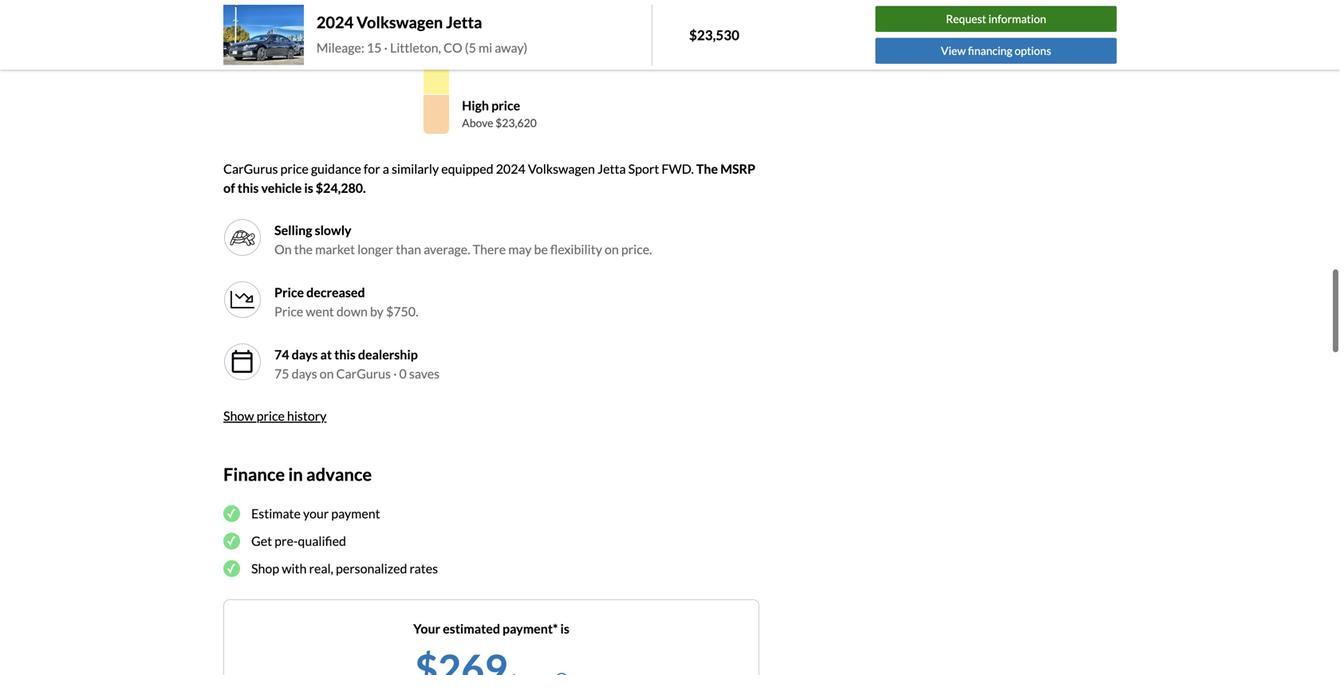 Task type: vqa. For each thing, say whether or not it's contained in the screenshot.
3rd tab list from the top of the page
no



Task type: locate. For each thing, give the bounding box(es) containing it.
in
[[288, 465, 303, 485]]

this inside 74 days at this dealership 75 days on cargurus · 0 saves
[[334, 347, 356, 363]]

selling slowly on the market longer than average. there may be flexibility on price.
[[275, 223, 652, 258]]

msrp
[[721, 161, 756, 177]]

0 horizontal spatial this
[[238, 181, 259, 196]]

· inside 2024 volkswagen jetta mileage: 15 · littleton, co (5 mi away)
[[384, 40, 388, 55]]

guidance
[[311, 161, 361, 177]]

0 vertical spatial this
[[238, 181, 259, 196]]

longer
[[358, 242, 393, 258]]

high price above $23,620
[[462, 98, 537, 130]]

75
[[275, 366, 289, 382]]

price for history
[[257, 409, 285, 424]]

· inside 74 days at this dealership 75 days on cargurus · 0 saves
[[394, 366, 397, 382]]

1 horizontal spatial is
[[561, 622, 570, 637]]

this inside the msrp of this vehicle is $24,280.
[[238, 181, 259, 196]]

flexibility
[[551, 242, 602, 258]]

days
[[292, 347, 318, 363], [292, 366, 317, 382]]

0 vertical spatial $23,620
[[512, 45, 553, 59]]

$23,530
[[690, 27, 740, 43]]

shop with real, personalized rates
[[251, 562, 438, 577]]

on inside 74 days at this dealership 75 days on cargurus · 0 saves
[[320, 366, 334, 382]]

jetta
[[446, 13, 482, 32], [598, 161, 626, 177]]

is
[[304, 181, 313, 196], [561, 622, 570, 637]]

price up vehicle
[[281, 161, 309, 177]]

with
[[282, 562, 307, 577]]

is right payment*
[[561, 622, 570, 637]]

show price history link
[[223, 409, 327, 424]]

price for $22,157
[[487, 27, 516, 43]]

$23,620 right "-"
[[512, 45, 553, 59]]

1 vertical spatial on
[[320, 366, 334, 382]]

0 vertical spatial ·
[[384, 40, 388, 55]]

sport
[[629, 161, 659, 177]]

fair price $22,157 - $23,620
[[462, 27, 553, 59]]

your
[[414, 622, 441, 637]]

1 vertical spatial this
[[334, 347, 356, 363]]

dealership
[[358, 347, 418, 363]]

finance
[[223, 465, 285, 485]]

74 days at this dealership 75 days on cargurus · 0 saves
[[275, 347, 440, 382]]

than
[[396, 242, 421, 258]]

0 vertical spatial price
[[275, 285, 304, 301]]

days left at
[[292, 347, 318, 363]]

saves
[[409, 366, 440, 382]]

jetta inside 2024 volkswagen jetta mileage: 15 · littleton, co (5 mi away)
[[446, 13, 482, 32]]

cargurus up of
[[223, 161, 278, 177]]

0 vertical spatial is
[[304, 181, 313, 196]]

info circle image
[[555, 674, 568, 676]]

price for guidance
[[281, 161, 309, 177]]

0 horizontal spatial jetta
[[446, 13, 482, 32]]

information
[[989, 12, 1047, 26]]

jetta left sport
[[598, 161, 626, 177]]

$23,620 right above
[[496, 116, 537, 130]]

1 vertical spatial 2024
[[496, 161, 526, 177]]

1 vertical spatial $23,620
[[496, 116, 537, 130]]

price down on
[[275, 285, 304, 301]]

0 horizontal spatial is
[[304, 181, 313, 196]]

0 vertical spatial volkswagen
[[357, 13, 443, 32]]

went
[[306, 304, 334, 320]]

the msrp of this vehicle is $24,280.
[[223, 161, 756, 196]]

2024 right equipped
[[496, 161, 526, 177]]

-
[[506, 45, 510, 59]]

equipped
[[442, 161, 494, 177]]

days right the 75
[[292, 366, 317, 382]]

· right the 15
[[384, 40, 388, 55]]

personalized
[[336, 562, 407, 577]]

price inside the fair price $22,157 - $23,620
[[487, 27, 516, 43]]

get
[[251, 534, 272, 550]]

on
[[605, 242, 619, 258], [320, 366, 334, 382]]

price
[[275, 285, 304, 301], [275, 304, 303, 320]]

above
[[462, 116, 494, 130]]

this for vehicle
[[238, 181, 259, 196]]

selling slowly image
[[230, 225, 255, 251]]

on left the "price."
[[605, 242, 619, 258]]

slowly
[[315, 223, 352, 238]]

0 horizontal spatial on
[[320, 366, 334, 382]]

price
[[487, 27, 516, 43], [492, 98, 520, 113], [281, 161, 309, 177], [257, 409, 285, 424]]

1 vertical spatial days
[[292, 366, 317, 382]]

be
[[534, 242, 548, 258]]

1 horizontal spatial ·
[[394, 366, 397, 382]]

1 vertical spatial price
[[275, 304, 303, 320]]

0 horizontal spatial volkswagen
[[357, 13, 443, 32]]

view financing options button
[[876, 38, 1117, 64]]

price inside high price above $23,620
[[492, 98, 520, 113]]

cargurus price guidance for a similarly equipped 2024 volkswagen jetta sport fwd.
[[223, 161, 694, 177]]

1 horizontal spatial on
[[605, 242, 619, 258]]

the
[[294, 242, 313, 258]]

0 horizontal spatial 2024
[[317, 13, 354, 32]]

similarly
[[392, 161, 439, 177]]

mi
[[479, 40, 493, 55]]

0 horizontal spatial cargurus
[[223, 161, 278, 177]]

1 horizontal spatial this
[[334, 347, 356, 363]]

$24,280.
[[316, 181, 366, 196]]

1 vertical spatial cargurus
[[336, 366, 391, 382]]

2024 up mileage:
[[317, 13, 354, 32]]

this right of
[[238, 181, 259, 196]]

price up "-"
[[487, 27, 516, 43]]

1 vertical spatial volkswagen
[[528, 161, 595, 177]]

1 vertical spatial ·
[[394, 366, 397, 382]]

price right show
[[257, 409, 285, 424]]

this
[[238, 181, 259, 196], [334, 347, 356, 363]]

· left 0
[[394, 366, 397, 382]]

2024 volkswagen jetta mileage: 15 · littleton, co (5 mi away)
[[317, 13, 528, 55]]

jetta up (5
[[446, 13, 482, 32]]

74 days at this dealership image
[[223, 343, 262, 382], [230, 350, 255, 375]]

fwd.
[[662, 161, 694, 177]]

0 vertical spatial 2024
[[317, 13, 354, 32]]

on
[[275, 242, 292, 258]]

cargurus down 'dealership' at the bottom of page
[[336, 366, 391, 382]]

request information
[[946, 12, 1047, 26]]

a
[[383, 161, 389, 177]]

average.
[[424, 242, 470, 258]]

is inside the msrp of this vehicle is $24,280.
[[304, 181, 313, 196]]

on down at
[[320, 366, 334, 382]]

$23,620
[[512, 45, 553, 59], [496, 116, 537, 130]]

$23,620 inside the fair price $22,157 - $23,620
[[512, 45, 553, 59]]

0 vertical spatial jetta
[[446, 13, 482, 32]]

view financing options
[[941, 44, 1052, 58]]

on inside selling slowly on the market longer than average. there may be flexibility on price.
[[605, 242, 619, 258]]

·
[[384, 40, 388, 55], [394, 366, 397, 382]]

rates
[[410, 562, 438, 577]]

0 vertical spatial on
[[605, 242, 619, 258]]

0 vertical spatial days
[[292, 347, 318, 363]]

price right "high"
[[492, 98, 520, 113]]

price left went
[[275, 304, 303, 320]]

2024 inside 2024 volkswagen jetta mileage: 15 · littleton, co (5 mi away)
[[317, 13, 354, 32]]

your estimated payment* is
[[414, 622, 570, 637]]

cargurus
[[223, 161, 278, 177], [336, 366, 391, 382]]

market
[[315, 242, 355, 258]]

1 horizontal spatial cargurus
[[336, 366, 391, 382]]

this for dealership
[[334, 347, 356, 363]]

this right at
[[334, 347, 356, 363]]

high
[[462, 98, 489, 113]]

0 horizontal spatial ·
[[384, 40, 388, 55]]

is right vehicle
[[304, 181, 313, 196]]

request information button
[[876, 6, 1117, 32]]

advance
[[307, 465, 372, 485]]

volkswagen
[[357, 13, 443, 32], [528, 161, 595, 177]]

the
[[697, 161, 718, 177]]

show price history
[[223, 409, 327, 424]]

price decreased image
[[223, 281, 262, 319], [230, 287, 255, 313]]

1 horizontal spatial jetta
[[598, 161, 626, 177]]

2024
[[317, 13, 354, 32], [496, 161, 526, 177]]



Task type: describe. For each thing, give the bounding box(es) containing it.
selling slowly image
[[223, 219, 262, 257]]

payment
[[331, 506, 380, 522]]

mileage:
[[317, 40, 365, 55]]

fair
[[462, 27, 485, 43]]

1 days from the top
[[292, 347, 318, 363]]

0 vertical spatial cargurus
[[223, 161, 278, 177]]

get pre-qualified
[[251, 534, 346, 550]]

request
[[946, 12, 987, 26]]

decreased
[[307, 285, 365, 301]]

of
[[223, 181, 235, 196]]

pre-
[[275, 534, 298, 550]]

view
[[941, 44, 966, 58]]

away)
[[495, 40, 528, 55]]

price.
[[622, 242, 652, 258]]

74
[[275, 347, 289, 363]]

at
[[320, 347, 332, 363]]

history
[[287, 409, 327, 424]]

estimate
[[251, 506, 301, 522]]

1 horizontal spatial 2024
[[496, 161, 526, 177]]

cargurus inside 74 days at this dealership 75 days on cargurus · 0 saves
[[336, 366, 391, 382]]

for
[[364, 161, 380, 177]]

payment*
[[503, 622, 558, 637]]

estimated
[[443, 622, 500, 637]]

$23,620 inside high price above $23,620
[[496, 116, 537, 130]]

$22,157
[[462, 45, 503, 59]]

there
[[473, 242, 506, 258]]

selling
[[275, 223, 312, 238]]

price for above
[[492, 98, 520, 113]]

qualified
[[298, 534, 346, 550]]

1 horizontal spatial volkswagen
[[528, 161, 595, 177]]

$750.
[[386, 304, 419, 320]]

shop
[[251, 562, 279, 577]]

options
[[1015, 44, 1052, 58]]

littleton,
[[390, 40, 441, 55]]

co
[[444, 40, 463, 55]]

price decreased price went down by $750.
[[275, 285, 419, 320]]

your
[[303, 506, 329, 522]]

volkswagen inside 2024 volkswagen jetta mileage: 15 · littleton, co (5 mi away)
[[357, 13, 443, 32]]

1 price from the top
[[275, 285, 304, 301]]

by
[[370, 304, 384, 320]]

1 vertical spatial is
[[561, 622, 570, 637]]

finance in advance
[[223, 465, 372, 485]]

down
[[337, 304, 368, 320]]

vehicle
[[261, 181, 302, 196]]

(5
[[465, 40, 476, 55]]

real,
[[309, 562, 334, 577]]

2 days from the top
[[292, 366, 317, 382]]

financing
[[968, 44, 1013, 58]]

1 vertical spatial jetta
[[598, 161, 626, 177]]

2024 volkswagen jetta image
[[223, 5, 304, 65]]

0
[[399, 366, 407, 382]]

estimate your payment
[[251, 506, 380, 522]]

15
[[367, 40, 382, 55]]

may
[[509, 242, 532, 258]]

show
[[223, 409, 254, 424]]

2 price from the top
[[275, 304, 303, 320]]



